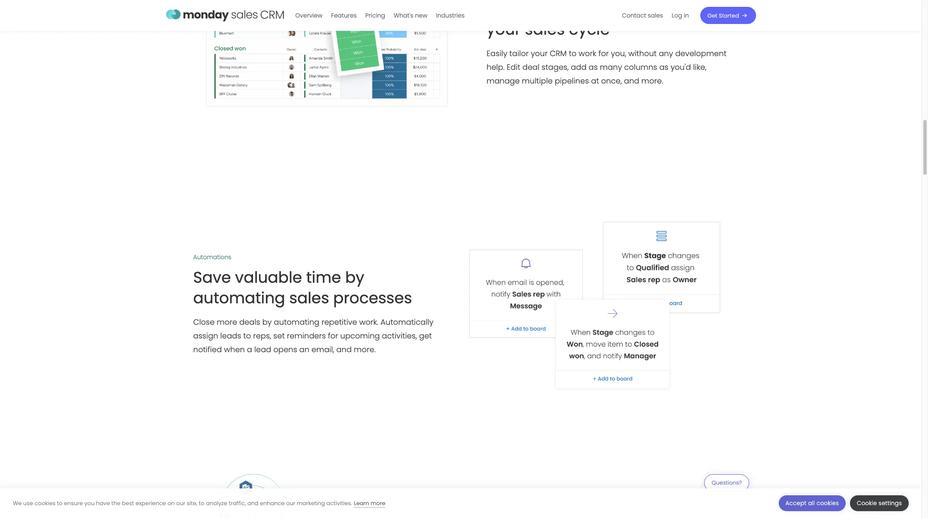 Task type: vqa. For each thing, say whether or not it's contained in the screenshot.
rightmost And
yes



Task type: describe. For each thing, give the bounding box(es) containing it.
site,
[[187, 500, 197, 508]]

sales inside save valuable time by automating sales processes
[[289, 287, 329, 309]]

you
[[84, 500, 95, 508]]

log in
[[672, 11, 689, 20]]

close
[[193, 317, 215, 328]]

what's new link
[[390, 9, 432, 22]]

list containing contact sales
[[618, 0, 694, 31]]

industries
[[436, 11, 465, 20]]

cookie
[[857, 500, 877, 508]]

you'd
[[671, 62, 691, 72]]

work
[[579, 48, 597, 59]]

by for time
[[345, 267, 364, 289]]

easily tailor your crm to work for you, without any development help. edit deal stages, add as many columns as you'd like, manage multiple pipelines at once, and more.
[[487, 48, 727, 86]]

more. inside easily tailor your crm to work for you, without any development help. edit deal stages, add as many columns as you'd like, manage multiple pipelines at once, and more.
[[642, 75, 664, 86]]

pricing link
[[361, 9, 390, 22]]

notified
[[193, 344, 222, 355]]

enhance
[[260, 500, 285, 508]]

started
[[719, 11, 739, 20]]

features
[[331, 11, 357, 20]]

processes
[[333, 287, 412, 309]]

2 vertical spatial and
[[247, 500, 258, 508]]

sales for your
[[525, 18, 565, 40]]

your sales cycle
[[487, 18, 610, 40]]

multiple
[[522, 75, 553, 86]]

you,
[[611, 48, 627, 59]]

more inside close more deals by automating repetitive work. automatically assign leads to reps, set reminders for upcoming activities, get notified when a lead opens an email, and more.
[[217, 317, 237, 328]]

leads
[[220, 331, 241, 341]]

overview
[[295, 11, 323, 20]]

sales for contact
[[648, 11, 663, 20]]

and inside easily tailor your crm to work for you, without any development help. edit deal stages, add as many columns as you'd like, manage multiple pipelines at once, and more.
[[624, 75, 640, 86]]

pipelines
[[555, 75, 589, 86]]

crm
[[550, 48, 567, 59]]

reps,
[[253, 331, 271, 341]]

any
[[659, 48, 673, 59]]

cookies for all
[[817, 500, 839, 508]]

learn
[[354, 500, 369, 508]]

repetitive
[[322, 317, 357, 328]]

what's new
[[394, 11, 428, 20]]

best
[[122, 500, 134, 508]]

work.
[[359, 317, 379, 328]]

without
[[629, 48, 657, 59]]

manage
[[487, 75, 520, 86]]

at
[[591, 75, 599, 86]]

on
[[168, 500, 175, 508]]

questions? button
[[705, 475, 750, 497]]

accept all cookies
[[786, 500, 839, 508]]

cycle
[[569, 18, 610, 40]]

help.
[[487, 62, 505, 72]]

features link
[[327, 9, 361, 22]]

email,
[[312, 344, 334, 355]]

learn more link
[[354, 500, 386, 508]]

questions?
[[712, 479, 742, 487]]

an
[[299, 344, 310, 355]]

use
[[23, 500, 33, 508]]

save valuable time by automating sales processes
[[193, 267, 412, 309]]

automating for sales
[[193, 287, 285, 309]]

stages,
[[542, 62, 569, 72]]

pricing
[[365, 11, 385, 20]]

development
[[675, 48, 727, 59]]

cookie settings
[[857, 500, 902, 508]]

monday.com crm and sales image
[[166, 5, 284, 24]]

your inside easily tailor your crm to work for you, without any development help. edit deal stages, add as many columns as you'd like, manage multiple pipelines at once, and more.
[[531, 48, 548, 59]]

set
[[273, 331, 285, 341]]

cookie settings button
[[850, 496, 909, 512]]

like,
[[693, 62, 707, 72]]

get started
[[708, 11, 739, 20]]

save
[[193, 267, 231, 289]]

deal
[[523, 62, 540, 72]]

once,
[[601, 75, 622, 86]]

analyze
[[206, 500, 227, 508]]

activities,
[[382, 331, 417, 341]]

log
[[672, 11, 682, 20]]

accept all cookies button
[[779, 496, 846, 512]]

side by side mail integrations updated image
[[193, 467, 461, 519]]

to left ensure
[[57, 500, 63, 508]]

and inside close more deals by automating repetitive work. automatically assign leads to reps, set reminders for upcoming activities, get notified when a lead opens an email, and more.
[[337, 344, 352, 355]]

accept
[[786, 500, 807, 508]]

time
[[306, 267, 341, 289]]

1 our from the left
[[176, 500, 185, 508]]

contact sales button
[[618, 9, 668, 22]]

automatically
[[381, 317, 434, 328]]



Task type: locate. For each thing, give the bounding box(es) containing it.
0 horizontal spatial our
[[176, 500, 185, 508]]

to
[[569, 48, 577, 59], [243, 331, 251, 341], [57, 500, 63, 508], [199, 500, 204, 508]]

sales inside button
[[648, 11, 663, 20]]

the
[[111, 500, 120, 508]]

2 as from the left
[[660, 62, 669, 72]]

1 vertical spatial more
[[371, 500, 386, 508]]

0 horizontal spatial by
[[262, 317, 272, 328]]

0 vertical spatial by
[[345, 267, 364, 289]]

automating
[[193, 287, 285, 309], [274, 317, 320, 328]]

to right crm
[[569, 48, 577, 59]]

and
[[624, 75, 640, 86], [337, 344, 352, 355], [247, 500, 258, 508]]

to up a
[[243, 331, 251, 341]]

more. down upcoming
[[354, 344, 376, 355]]

for inside close more deals by automating repetitive work. automatically assign leads to reps, set reminders for upcoming activities, get notified when a lead opens an email, and more.
[[328, 331, 338, 341]]

our
[[176, 500, 185, 508], [286, 500, 295, 508]]

when
[[224, 344, 245, 355]]

automating inside close more deals by automating repetitive work. automatically assign leads to reps, set reminders for upcoming activities, get notified when a lead opens an email, and more.
[[274, 317, 320, 328]]

your up deal
[[531, 48, 548, 59]]

side by side drag update image
[[193, 0, 461, 143]]

1 vertical spatial by
[[262, 317, 272, 328]]

what's
[[394, 11, 414, 20]]

our right on
[[176, 500, 185, 508]]

close more deals by automating repetitive work. automatically assign leads to reps, set reminders for upcoming activities, get notified when a lead opens an email, and more.
[[193, 317, 434, 355]]

for left you,
[[599, 48, 609, 59]]

1 as from the left
[[589, 62, 598, 72]]

more up leads
[[217, 317, 237, 328]]

many
[[600, 62, 622, 72]]

more
[[217, 317, 237, 328], [371, 500, 386, 508]]

contact sales
[[622, 11, 663, 20]]

dialog containing we use cookies to ensure you have the best experience on our site, to analyze traffic, and enhance our marketing activities.
[[0, 489, 922, 519]]

get
[[419, 331, 432, 341]]

1 vertical spatial automating
[[274, 317, 320, 328]]

for down repetitive
[[328, 331, 338, 341]]

0 horizontal spatial and
[[247, 500, 258, 508]]

contact
[[622, 11, 646, 20]]

we use cookies to ensure you have the best experience on our site, to analyze traffic, and enhance our marketing activities. learn more
[[13, 500, 386, 508]]

to inside close more deals by automating repetitive work. automatically assign leads to reps, set reminders for upcoming activities, get notified when a lead opens an email, and more.
[[243, 331, 251, 341]]

sales
[[648, 11, 663, 20], [525, 18, 565, 40], [289, 287, 329, 309]]

easily
[[487, 48, 508, 59]]

by up reps,
[[262, 317, 272, 328]]

1 vertical spatial for
[[328, 331, 338, 341]]

reminders
[[287, 331, 326, 341]]

we
[[13, 500, 22, 508]]

0 vertical spatial more
[[217, 317, 237, 328]]

to inside easily tailor your crm to work for you, without any development help. edit deal stages, add as many columns as you'd like, manage multiple pipelines at once, and more.
[[569, 48, 577, 59]]

cookies inside button
[[817, 500, 839, 508]]

industries link
[[432, 9, 469, 22]]

cookies right use
[[35, 500, 55, 508]]

2 our from the left
[[286, 500, 295, 508]]

and down 'columns'
[[624, 75, 640, 86]]

marketing
[[297, 500, 325, 508]]

2 horizontal spatial sales
[[648, 11, 663, 20]]

to right site,
[[199, 500, 204, 508]]

1 horizontal spatial our
[[286, 500, 295, 508]]

1 horizontal spatial and
[[337, 344, 352, 355]]

more. down 'columns'
[[642, 75, 664, 86]]

by right time
[[345, 267, 364, 289]]

0 vertical spatial more.
[[642, 75, 664, 86]]

cookies right "all" at the bottom right of the page
[[817, 500, 839, 508]]

sales up crm
[[525, 18, 565, 40]]

as
[[589, 62, 598, 72], [660, 62, 669, 72]]

by inside close more deals by automating repetitive work. automatically assign leads to reps, set reminders for upcoming activities, get notified when a lead opens an email, and more.
[[262, 317, 272, 328]]

in
[[684, 11, 689, 20]]

add
[[571, 62, 587, 72]]

dialog
[[0, 489, 922, 519]]

overview link
[[291, 9, 327, 22]]

get started button
[[700, 7, 756, 24]]

columns
[[624, 62, 657, 72]]

ensure
[[64, 500, 83, 508]]

1 vertical spatial more.
[[354, 344, 376, 355]]

list
[[618, 0, 694, 31]]

activities.
[[327, 500, 352, 508]]

for
[[599, 48, 609, 59], [328, 331, 338, 341]]

sales right contact
[[648, 11, 663, 20]]

a
[[247, 344, 252, 355]]

upcoming
[[340, 331, 380, 341]]

1 horizontal spatial cookies
[[817, 500, 839, 508]]

and right traffic, at the left of the page
[[247, 500, 258, 508]]

0 vertical spatial automating
[[193, 287, 285, 309]]

as down any
[[660, 62, 669, 72]]

your
[[487, 18, 521, 40], [531, 48, 548, 59]]

automations
[[193, 253, 231, 262]]

by for deals
[[262, 317, 272, 328]]

automating up reminders
[[274, 317, 320, 328]]

automating inside save valuable time by automating sales processes
[[193, 287, 285, 309]]

1 vertical spatial your
[[531, 48, 548, 59]]

side by side recipe update image
[[461, 198, 729, 412]]

0 horizontal spatial for
[[328, 331, 338, 341]]

have
[[96, 500, 110, 508]]

2 horizontal spatial and
[[624, 75, 640, 86]]

settings
[[879, 500, 902, 508]]

valuable
[[235, 267, 302, 289]]

deals
[[239, 317, 260, 328]]

0 vertical spatial your
[[487, 18, 521, 40]]

your up easily
[[487, 18, 521, 40]]

0 horizontal spatial as
[[589, 62, 598, 72]]

0 vertical spatial and
[[624, 75, 640, 86]]

by inside save valuable time by automating sales processes
[[345, 267, 364, 289]]

main element
[[291, 0, 756, 31]]

traffic,
[[229, 500, 246, 508]]

for inside easily tailor your crm to work for you, without any development help. edit deal stages, add as many columns as you'd like, manage multiple pipelines at once, and more.
[[599, 48, 609, 59]]

new
[[415, 11, 428, 20]]

more.
[[642, 75, 664, 86], [354, 344, 376, 355]]

1 horizontal spatial your
[[531, 48, 548, 59]]

edit
[[507, 62, 521, 72]]

1 horizontal spatial as
[[660, 62, 669, 72]]

all
[[808, 500, 815, 508]]

assign
[[193, 331, 218, 341]]

1 vertical spatial and
[[337, 344, 352, 355]]

sales up reminders
[[289, 287, 329, 309]]

0 horizontal spatial more.
[[354, 344, 376, 355]]

our right enhance on the left bottom of the page
[[286, 500, 295, 508]]

automating for repetitive
[[274, 317, 320, 328]]

0 horizontal spatial more
[[217, 317, 237, 328]]

1 horizontal spatial sales
[[525, 18, 565, 40]]

log in link
[[668, 9, 694, 22]]

lead
[[254, 344, 271, 355]]

experience
[[136, 500, 166, 508]]

1 horizontal spatial more.
[[642, 75, 664, 86]]

more. inside close more deals by automating repetitive work. automatically assign leads to reps, set reminders for upcoming activities, get notified when a lead opens an email, and more.
[[354, 344, 376, 355]]

0 horizontal spatial cookies
[[35, 500, 55, 508]]

1 horizontal spatial more
[[371, 500, 386, 508]]

0 vertical spatial for
[[599, 48, 609, 59]]

automating up deals
[[193, 287, 285, 309]]

0 horizontal spatial your
[[487, 18, 521, 40]]

opens
[[273, 344, 297, 355]]

by
[[345, 267, 364, 289], [262, 317, 272, 328]]

tailor
[[510, 48, 529, 59]]

1 horizontal spatial for
[[599, 48, 609, 59]]

as up at
[[589, 62, 598, 72]]

more right learn
[[371, 500, 386, 508]]

cookies
[[35, 500, 55, 508], [817, 500, 839, 508]]

cookies for use
[[35, 500, 55, 508]]

1 horizontal spatial by
[[345, 267, 364, 289]]

0 horizontal spatial sales
[[289, 287, 329, 309]]

and down upcoming
[[337, 344, 352, 355]]



